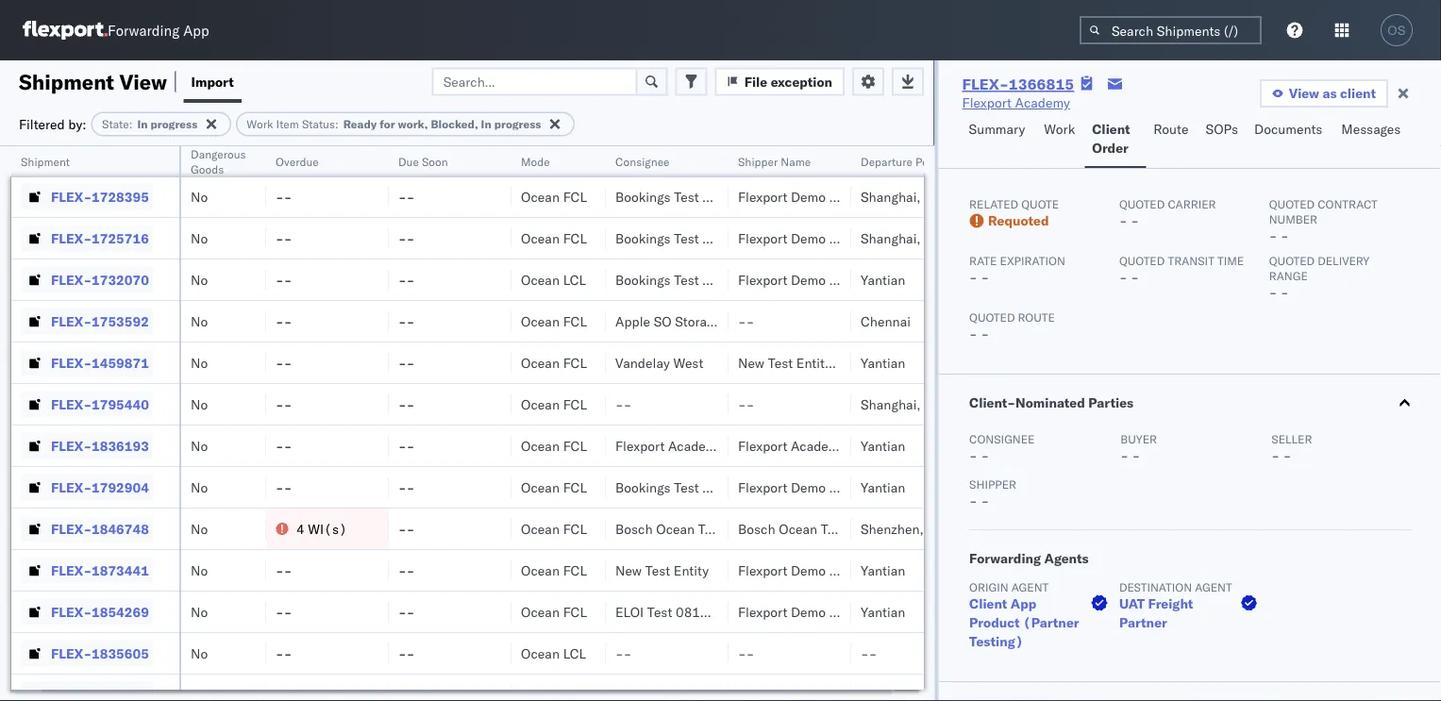 Task type: describe. For each thing, give the bounding box(es) containing it.
test for flex-1728395
[[674, 188, 699, 205]]

shanghai, for flex-1725716
[[861, 230, 921, 246]]

test for flex-1629619
[[674, 147, 699, 163]]

view inside view as client button
[[1289, 85, 1320, 101]]

flexport. image
[[23, 21, 108, 40]]

ocean for 1629619
[[521, 147, 560, 163]]

shanghai, for flex-1728395
[[861, 188, 921, 205]]

vandelay
[[615, 354, 670, 371]]

app for client
[[1010, 596, 1036, 612]]

no for flex-1725716
[[191, 230, 208, 246]]

consignee for flex-1629619
[[703, 147, 766, 163]]

ocean fcl for flex-1792904
[[521, 479, 587, 496]]

eloi
[[615, 604, 644, 620]]

transit
[[1168, 253, 1214, 268]]

work,
[[398, 117, 428, 131]]

agent for freight
[[1195, 580, 1232, 594]]

as
[[1323, 85, 1337, 101]]

order
[[1092, 140, 1129, 156]]

yantian for flex-1836193
[[861, 438, 906, 454]]

1792904
[[92, 479, 149, 496]]

2 : from the left
[[335, 117, 339, 131]]

file exception
[[745, 73, 833, 90]]

new test entity 2
[[738, 354, 843, 371]]

ocean for 1728395
[[521, 188, 560, 205]]

flex-1725716 button
[[21, 225, 153, 252]]

number
[[1269, 212, 1317, 226]]

flexport demo shipper co. for 1854269
[[738, 604, 898, 620]]

bookings for flex-1792904
[[615, 479, 671, 496]]

test for flex-1792904
[[674, 479, 699, 496]]

demo for 1854269
[[791, 604, 826, 620]]

use)
[[785, 313, 819, 329]]

related
[[969, 197, 1018, 211]]

agents
[[1044, 550, 1089, 567]]

china for flex-1629619
[[924, 147, 960, 163]]

ocean fcl for flex-1836193
[[521, 438, 587, 454]]

ocean fcl for flex-1854269
[[521, 604, 587, 620]]

no for flex-1732070
[[191, 271, 208, 288]]

dangerous goods button
[[181, 143, 259, 177]]

1 bosch ocean test from the left
[[615, 521, 723, 537]]

co. for 1854269
[[879, 604, 898, 620]]

(us)
[[727, 438, 761, 454]]

0 horizontal spatial view
[[119, 68, 167, 94]]

item
[[276, 117, 299, 131]]

fcl for flex-1795440
[[563, 396, 587, 413]]

flexport demo shipper co. for 1732070
[[738, 271, 898, 288]]

flex-1873441
[[51, 562, 149, 579]]

flexport for 1732070
[[738, 271, 788, 288]]

flex-1795440 button
[[21, 391, 153, 418]]

fcl for flex-1854269
[[563, 604, 587, 620]]

1459871
[[92, 354, 149, 371]]

contract
[[1317, 197, 1377, 211]]

view as client button
[[1260, 79, 1389, 108]]

port
[[916, 154, 937, 168]]

shipper for flex-1854269
[[829, 604, 876, 620]]

4 wi(s)
[[296, 521, 347, 537]]

resize handle column header for consignee
[[706, 146, 729, 701]]

new test entity
[[615, 562, 709, 579]]

shipment view
[[19, 68, 167, 94]]

consignee - -
[[969, 432, 1035, 464]]

ltd.
[[885, 438, 908, 454]]

work button
[[1037, 112, 1085, 168]]

shanghai, china for flex-1629619
[[861, 147, 960, 163]]

new for new test entity 2
[[738, 354, 765, 371]]

1 bosch from the left
[[615, 521, 653, 537]]

fcl for flex-1725716
[[563, 230, 587, 246]]

shanghai, china for flex-1725716
[[861, 230, 960, 246]]

work for work item status : ready for work, blocked, in progress
[[247, 117, 273, 131]]

flex-1753592
[[51, 313, 149, 329]]

resize handle column header for shipper name
[[829, 146, 851, 701]]

flex-1728395 button
[[21, 184, 153, 210]]

related quote
[[969, 197, 1059, 211]]

shenzhen, china
[[861, 521, 963, 537]]

buyer
[[1120, 432, 1157, 446]]

forwarding app
[[108, 21, 209, 39]]

china for flex-1846748
[[927, 521, 963, 537]]

not
[[755, 313, 781, 329]]

flex- for 1728395
[[51, 188, 92, 205]]

flex-1459871 button
[[21, 350, 153, 376]]

due soon
[[398, 154, 448, 168]]

quoted for time
[[1119, 253, 1165, 268]]

(do
[[724, 313, 752, 329]]

carrier
[[1168, 197, 1216, 211]]

flex- for 1846748
[[51, 521, 92, 537]]

081801
[[676, 604, 725, 620]]

2
[[835, 354, 843, 371]]

ocean fcl for flex-1728395
[[521, 188, 587, 205]]

west
[[673, 354, 704, 371]]

quoted transit time - -
[[1119, 253, 1244, 286]]

resize handle column header for mode
[[583, 146, 606, 701]]

range
[[1269, 269, 1308, 283]]

documents button
[[1247, 112, 1334, 168]]

1366815
[[1009, 75, 1074, 93]]

view as client
[[1289, 85, 1376, 101]]

os button
[[1375, 8, 1419, 52]]

seller
[[1271, 432, 1312, 446]]

Search... text field
[[432, 67, 638, 96]]

flex-1459871
[[51, 354, 149, 371]]

co. for 1728395
[[879, 188, 898, 205]]

flexport demo shipper co. for 1792904
[[738, 479, 898, 496]]

storage
[[675, 313, 721, 329]]

ocean for 1753592
[[521, 313, 560, 329]]

quoted for range
[[1269, 253, 1315, 268]]

ocean for 1732070
[[521, 271, 560, 288]]

flexport for 1725716
[[738, 230, 788, 246]]

test for flex-1873441
[[645, 562, 670, 579]]

flex- for 1792904
[[51, 479, 92, 496]]

yantian for flex-1459871
[[861, 354, 906, 371]]

flex-1792904
[[51, 479, 149, 496]]

quoted carrier - -
[[1119, 197, 1216, 229]]

fcl for flex-1792904
[[563, 479, 587, 496]]

ocean for 1792904
[[521, 479, 560, 496]]

origin
[[969, 580, 1008, 594]]

requoted
[[988, 212, 1049, 229]]

forwarding for forwarding app
[[108, 21, 180, 39]]

ocean for 1795440
[[521, 396, 560, 413]]

academy for flexport academy (sz) ltd.
[[791, 438, 846, 454]]

flexport demo shipper co. for 1725716
[[738, 230, 898, 246]]

apple so storage (do not use)
[[615, 313, 819, 329]]

uat
[[1119, 596, 1145, 612]]

flexport academy
[[962, 94, 1070, 111]]

flex- for 1725716
[[51, 230, 92, 246]]

1835605
[[92, 645, 149, 662]]

client app product (partner testing) link
[[969, 595, 1111, 651]]

uat freight partner link
[[1119, 595, 1261, 632]]

flex- for 1366815
[[962, 75, 1009, 93]]

3 resize handle column header from the left
[[366, 146, 389, 701]]

shipper for flex-1873441
[[829, 562, 876, 579]]

documents
[[1255, 121, 1323, 137]]

flexport for 1836193
[[738, 438, 788, 454]]

entity for new test entity
[[674, 562, 709, 579]]

bookings test consignee for flex-1725716
[[615, 230, 766, 246]]

fcl for flex-1753592
[[563, 313, 587, 329]]

flex-1854269
[[51, 604, 149, 620]]

4 resize handle column header from the left
[[489, 146, 512, 701]]

entity for new test entity 2
[[797, 354, 832, 371]]

quoted left "route"
[[969, 310, 1015, 324]]

apple
[[615, 313, 650, 329]]

departure
[[861, 154, 913, 168]]

soon
[[422, 154, 448, 168]]

flex-1846748 button
[[21, 516, 153, 542]]

summary button
[[962, 112, 1037, 168]]

resize handle column header for dangerous goods
[[244, 146, 266, 701]]

client-nominated parties button
[[939, 375, 1441, 431]]

sops button
[[1198, 112, 1247, 168]]

shipper inside button
[[738, 154, 778, 168]]

destination agent
[[1119, 580, 1232, 594]]

blocked,
[[431, 117, 478, 131]]

mode button
[[512, 150, 587, 169]]

shipper for flex-1728395
[[829, 188, 876, 205]]

1629619
[[92, 147, 149, 163]]

agent for app
[[1011, 580, 1049, 594]]

ready
[[343, 117, 377, 131]]

freight
[[1148, 596, 1193, 612]]

client order
[[1092, 121, 1130, 156]]

import
[[191, 73, 234, 90]]

no for flex-1846748
[[191, 521, 208, 537]]

expiration
[[1000, 253, 1065, 268]]

co. for 1792904
[[879, 479, 898, 496]]

fcl for flex-1629619
[[563, 147, 587, 163]]



Task type: vqa. For each thing, say whether or not it's contained in the screenshot.
ocean fcl
yes



Task type: locate. For each thing, give the bounding box(es) containing it.
academy right inc.
[[791, 438, 846, 454]]

shipment inside button
[[21, 154, 70, 168]]

seller - -
[[1271, 432, 1312, 464]]

3 yantian from the top
[[861, 438, 906, 454]]

2 bookings from the top
[[615, 188, 671, 205]]

bookings for flex-1732070
[[615, 271, 671, 288]]

4 yantian from the top
[[861, 479, 906, 496]]

1 ocean fcl from the top
[[521, 147, 587, 163]]

inc.
[[764, 438, 787, 454]]

12 no from the top
[[191, 604, 208, 620]]

demo for 1629619
[[791, 147, 826, 163]]

resize handle column header
[[157, 146, 179, 701], [244, 146, 266, 701], [366, 146, 389, 701], [489, 146, 512, 701], [583, 146, 606, 701], [706, 146, 729, 701], [829, 146, 851, 701]]

0 horizontal spatial bosch ocean test
[[615, 521, 723, 537]]

view left as
[[1289, 85, 1320, 101]]

flex- down 'flex-1728395' button
[[51, 230, 92, 246]]

shanghai, china for flex-1728395
[[861, 188, 960, 205]]

shipment up by:
[[19, 68, 114, 94]]

0 horizontal spatial :
[[129, 117, 133, 131]]

0 horizontal spatial bosch
[[615, 521, 653, 537]]

1 bookings test consignee from the top
[[615, 147, 766, 163]]

4 fcl from the top
[[563, 313, 587, 329]]

ocean for 1459871
[[521, 354, 560, 371]]

shipment down filtered
[[21, 154, 70, 168]]

2 ocean lcl from the top
[[521, 645, 586, 662]]

lcl for -
[[563, 645, 586, 662]]

2 horizontal spatial academy
[[1015, 94, 1070, 111]]

status
[[302, 117, 335, 131]]

client inside client app product (partner testing)
[[969, 596, 1007, 612]]

flexport
[[962, 94, 1012, 111], [738, 147, 788, 163], [738, 188, 788, 205], [738, 230, 788, 246], [738, 271, 788, 288], [615, 438, 665, 454], [738, 438, 788, 454], [738, 479, 788, 496], [738, 562, 788, 579], [738, 604, 788, 620]]

overdue
[[276, 154, 319, 168]]

shanghai, china
[[861, 147, 960, 163], [861, 188, 960, 205], [861, 230, 960, 246], [861, 396, 960, 413]]

10 fcl from the top
[[563, 562, 587, 579]]

1 vertical spatial app
[[1010, 596, 1036, 612]]

9 no from the top
[[191, 479, 208, 496]]

client down origin
[[969, 596, 1007, 612]]

5 bookings test consignee from the top
[[615, 479, 766, 496]]

0 horizontal spatial forwarding
[[108, 21, 180, 39]]

client order button
[[1085, 112, 1146, 168]]

destination
[[1119, 580, 1192, 594]]

flex- for 1732070
[[51, 271, 92, 288]]

3 bookings test consignee from the top
[[615, 230, 766, 246]]

academy down 1366815
[[1015, 94, 1070, 111]]

bosch
[[615, 521, 653, 537], [738, 521, 776, 537]]

lcl
[[563, 271, 586, 288], [563, 645, 586, 662]]

bookings for flex-1728395
[[615, 188, 671, 205]]

work left item
[[247, 117, 273, 131]]

1 horizontal spatial app
[[1010, 596, 1036, 612]]

flex- for 1873441
[[51, 562, 92, 579]]

flex- down flex-1792904 "button"
[[51, 521, 92, 537]]

mode
[[521, 154, 550, 168]]

time
[[1217, 253, 1244, 268]]

flex- down by:
[[51, 147, 92, 163]]

flexport demo shipper co. for 1728395
[[738, 188, 898, 205]]

1 bookings from the top
[[615, 147, 671, 163]]

flex- down flex-1873441 button
[[51, 604, 92, 620]]

shenzhen,
[[861, 521, 924, 537]]

view up state : in progress
[[119, 68, 167, 94]]

1732070
[[92, 271, 149, 288]]

demo for 1728395
[[791, 188, 826, 205]]

1 horizontal spatial in
[[481, 117, 492, 131]]

0 vertical spatial app
[[183, 21, 209, 39]]

progress up the dangerous
[[151, 117, 198, 131]]

13 no from the top
[[191, 645, 208, 662]]

3 shanghai, china from the top
[[861, 230, 960, 246]]

no for flex-1795440
[[191, 396, 208, 413]]

: left the ready
[[335, 117, 339, 131]]

flex- for 1459871
[[51, 354, 92, 371]]

7 demo from the top
[[791, 604, 826, 620]]

quoted for number
[[1269, 197, 1315, 211]]

flex-1366815
[[962, 75, 1074, 93]]

flex-
[[962, 75, 1009, 93], [51, 147, 92, 163], [51, 188, 92, 205], [51, 230, 92, 246], [51, 271, 92, 288], [51, 313, 92, 329], [51, 354, 92, 371], [51, 396, 92, 413], [51, 438, 92, 454], [51, 479, 92, 496], [51, 521, 92, 537], [51, 562, 92, 579], [51, 604, 92, 620], [51, 645, 92, 662]]

flex- inside "button"
[[51, 479, 92, 496]]

1 shanghai, from the top
[[861, 147, 921, 163]]

8 fcl from the top
[[563, 479, 587, 496]]

in right blocked,
[[481, 117, 492, 131]]

2 shanghai, from the top
[[861, 188, 921, 205]]

shipment button
[[11, 150, 160, 169]]

bookings test consignee for flex-1792904
[[615, 479, 766, 496]]

quote
[[1021, 197, 1059, 211]]

flex- for 1836193
[[51, 438, 92, 454]]

6 flexport demo shipper co. from the top
[[738, 562, 898, 579]]

consignee for flex-1732070
[[703, 271, 766, 288]]

2 lcl from the top
[[563, 645, 586, 662]]

3 co. from the top
[[879, 230, 898, 246]]

7 resize handle column header from the left
[[829, 146, 851, 701]]

ocean fcl for flex-1629619
[[521, 147, 587, 163]]

shipper for flex-1732070
[[829, 271, 876, 288]]

0 horizontal spatial academy
[[668, 438, 723, 454]]

4 demo from the top
[[791, 271, 826, 288]]

11 fcl from the top
[[563, 604, 587, 620]]

bookings for flex-1629619
[[615, 147, 671, 163]]

2 co. from the top
[[879, 188, 898, 205]]

shipper for flex-1629619
[[829, 147, 876, 163]]

flexport for 1728395
[[738, 188, 788, 205]]

vandelay west
[[615, 354, 704, 371]]

flex- up flexport academy at the right
[[962, 75, 1009, 93]]

view
[[119, 68, 167, 94], [1289, 85, 1320, 101]]

: up 1629619
[[129, 117, 133, 131]]

chennai
[[861, 313, 911, 329]]

entity up 081801
[[674, 562, 709, 579]]

client-
[[969, 395, 1015, 411]]

1 yantian from the top
[[861, 271, 906, 288]]

5 no from the top
[[191, 313, 208, 329]]

0 vertical spatial forwarding
[[108, 21, 180, 39]]

fcl for flex-1836193
[[563, 438, 587, 454]]

1 flexport demo shipper co. from the top
[[738, 147, 898, 163]]

ocean for 1854269
[[521, 604, 560, 620]]

4 shanghai, china from the top
[[861, 396, 960, 413]]

7 fcl from the top
[[563, 438, 587, 454]]

0 horizontal spatial progress
[[151, 117, 198, 131]]

yantian for flex-1873441
[[861, 562, 906, 579]]

bosch up new test entity
[[615, 521, 653, 537]]

client for client order
[[1092, 121, 1130, 137]]

work down 1366815
[[1044, 121, 1075, 137]]

app down origin agent
[[1010, 596, 1036, 612]]

dangerous
[[191, 147, 246, 161]]

testing)
[[969, 633, 1023, 650]]

flex- down flex-1459871 button
[[51, 396, 92, 413]]

no for flex-1836193
[[191, 438, 208, 454]]

1 horizontal spatial work
[[1044, 121, 1075, 137]]

9 ocean fcl from the top
[[521, 521, 587, 537]]

Search Shipments (/) text field
[[1080, 16, 1262, 44]]

delivery
[[1317, 253, 1369, 268]]

due
[[398, 154, 419, 168]]

flex-1795440
[[51, 396, 149, 413]]

2 no from the top
[[191, 188, 208, 205]]

co. for 1732070
[[879, 271, 898, 288]]

1 demo from the top
[[791, 147, 826, 163]]

co. for 1873441
[[879, 562, 898, 579]]

0 horizontal spatial app
[[183, 21, 209, 39]]

bosch ocean test down inc.
[[738, 521, 846, 537]]

0 vertical spatial new
[[738, 354, 765, 371]]

0 vertical spatial lcl
[[563, 271, 586, 288]]

bookings for flex-1725716
[[615, 230, 671, 246]]

consignee for flex-1725716
[[703, 230, 766, 246]]

app for forwarding
[[183, 21, 209, 39]]

quoted up number
[[1269, 197, 1315, 211]]

flex-1725716
[[51, 230, 149, 246]]

2 bosch ocean test from the left
[[738, 521, 846, 537]]

bookings test consignee for flex-1732070
[[615, 271, 766, 288]]

8 ocean fcl from the top
[[521, 479, 587, 496]]

quoted left the carrier
[[1119, 197, 1165, 211]]

6 no from the top
[[191, 354, 208, 371]]

agent up 'uat freight partner' link
[[1195, 580, 1232, 594]]

exception
[[771, 73, 833, 90]]

10 ocean fcl from the top
[[521, 562, 587, 579]]

5 yantian from the top
[[861, 562, 906, 579]]

co. for 1629619
[[879, 147, 898, 163]]

2 ocean fcl from the top
[[521, 188, 587, 205]]

4 shanghai, from the top
[[861, 396, 921, 413]]

1 horizontal spatial agent
[[1195, 580, 1232, 594]]

departure port
[[861, 154, 937, 168]]

1 horizontal spatial bosch ocean test
[[738, 521, 846, 537]]

4 ocean fcl from the top
[[521, 313, 587, 329]]

5 fcl from the top
[[563, 354, 587, 371]]

1 fcl from the top
[[563, 147, 587, 163]]

bookings test consignee
[[615, 147, 766, 163], [615, 188, 766, 205], [615, 230, 766, 246], [615, 271, 766, 288], [615, 479, 766, 496]]

6 demo from the top
[[791, 562, 826, 579]]

1 vertical spatial new
[[615, 562, 642, 579]]

file exception button
[[715, 67, 845, 96], [715, 67, 845, 96]]

wi(s)
[[308, 521, 347, 537]]

flex- for 1753592
[[51, 313, 92, 329]]

1 horizontal spatial client
[[1092, 121, 1130, 137]]

-
[[276, 147, 284, 163], [284, 147, 292, 163], [398, 147, 407, 163], [407, 147, 415, 163], [276, 188, 284, 205], [284, 188, 292, 205], [398, 188, 407, 205], [407, 188, 415, 205], [1119, 212, 1127, 229], [1131, 212, 1139, 229], [1269, 227, 1277, 244], [1280, 227, 1289, 244], [276, 230, 284, 246], [284, 230, 292, 246], [398, 230, 407, 246], [407, 230, 415, 246], [969, 269, 977, 286], [981, 269, 989, 286], [1119, 269, 1127, 286], [1131, 269, 1139, 286], [276, 271, 284, 288], [284, 271, 292, 288], [398, 271, 407, 288], [407, 271, 415, 288], [1269, 284, 1277, 301], [1280, 284, 1289, 301], [276, 313, 284, 329], [284, 313, 292, 329], [398, 313, 407, 329], [407, 313, 415, 329], [738, 313, 746, 329], [746, 313, 755, 329], [969, 326, 977, 342], [981, 326, 989, 342], [276, 354, 284, 371], [284, 354, 292, 371], [398, 354, 407, 371], [407, 354, 415, 371], [276, 396, 284, 413], [284, 396, 292, 413], [398, 396, 407, 413], [407, 396, 415, 413], [615, 396, 624, 413], [624, 396, 632, 413], [738, 396, 746, 413], [746, 396, 755, 413], [276, 438, 284, 454], [284, 438, 292, 454], [398, 438, 407, 454], [407, 438, 415, 454], [969, 447, 977, 464], [981, 447, 989, 464], [1120, 447, 1128, 464], [1132, 447, 1140, 464], [1271, 447, 1280, 464], [1283, 447, 1291, 464], [276, 479, 284, 496], [284, 479, 292, 496], [398, 479, 407, 496], [407, 479, 415, 496], [969, 493, 977, 509], [981, 493, 989, 509], [398, 521, 407, 537], [407, 521, 415, 537], [276, 562, 284, 579], [284, 562, 292, 579], [398, 562, 407, 579], [407, 562, 415, 579], [276, 604, 284, 620], [284, 604, 292, 620], [398, 604, 407, 620], [407, 604, 415, 620], [276, 645, 284, 662], [284, 645, 292, 662], [398, 645, 407, 662], [407, 645, 415, 662], [615, 645, 624, 662], [624, 645, 632, 662], [738, 645, 746, 662], [746, 645, 755, 662], [861, 645, 869, 662], [869, 645, 877, 662]]

flex- for 1854269
[[51, 604, 92, 620]]

departure port button
[[851, 150, 955, 169]]

flex- down flex-1732070 button in the top of the page
[[51, 313, 92, 329]]

new up 'eloi'
[[615, 562, 642, 579]]

messages
[[1342, 121, 1401, 137]]

work item status : ready for work, blocked, in progress
[[247, 117, 541, 131]]

client up order
[[1092, 121, 1130, 137]]

uat freight partner
[[1119, 596, 1193, 631]]

4 co. from the top
[[879, 271, 898, 288]]

quoted up range at the right
[[1269, 253, 1315, 268]]

1 horizontal spatial academy
[[791, 438, 846, 454]]

flex-1753592 button
[[21, 308, 153, 335]]

ocean for 1725716
[[521, 230, 560, 246]]

test for flex-1732070
[[674, 271, 699, 288]]

8 no from the top
[[191, 438, 208, 454]]

11 no from the top
[[191, 562, 208, 579]]

demo for 1792904
[[791, 479, 826, 496]]

3 flexport demo shipper co. from the top
[[738, 230, 898, 246]]

flexport for 1854269
[[738, 604, 788, 620]]

ocean for 1836193
[[521, 438, 560, 454]]

flex- down flex-1753592 button
[[51, 354, 92, 371]]

1 no from the top
[[191, 147, 208, 163]]

filtered
[[19, 116, 65, 132]]

2 flexport demo shipper co. from the top
[[738, 188, 898, 205]]

4 flexport demo shipper co. from the top
[[738, 271, 898, 288]]

flex- down flex-1725716 button
[[51, 271, 92, 288]]

forwarding up origin agent
[[969, 550, 1041, 567]]

4 bookings from the top
[[615, 271, 671, 288]]

ocean fcl for flex-1753592
[[521, 313, 587, 329]]

1 vertical spatial entity
[[674, 562, 709, 579]]

quoted inside "quoted contract number - - rate expiration - -"
[[1269, 197, 1315, 211]]

quoted left transit at the top right of page
[[1119, 253, 1165, 268]]

ocean lcl
[[521, 271, 586, 288], [521, 645, 586, 662]]

0 vertical spatial entity
[[797, 354, 832, 371]]

2 bookings test consignee from the top
[[615, 188, 766, 205]]

ocean fcl
[[521, 147, 587, 163], [521, 188, 587, 205], [521, 230, 587, 246], [521, 313, 587, 329], [521, 354, 587, 371], [521, 396, 587, 413], [521, 438, 587, 454], [521, 479, 587, 496], [521, 521, 587, 537], [521, 562, 587, 579], [521, 604, 587, 620]]

bosch ocean test up new test entity
[[615, 521, 723, 537]]

filtered by:
[[19, 116, 86, 132]]

in right state at the top left of the page
[[137, 117, 148, 131]]

shanghai, for flex-1629619
[[861, 147, 921, 163]]

1 resize handle column header from the left
[[157, 146, 179, 701]]

flexport academy (us) inc.
[[615, 438, 787, 454]]

shipper
[[829, 147, 876, 163], [738, 154, 778, 168], [829, 188, 876, 205], [829, 230, 876, 246], [829, 271, 876, 288], [969, 477, 1016, 491], [829, 479, 876, 496], [829, 562, 876, 579], [829, 604, 876, 620]]

eloi test 081801
[[615, 604, 725, 620]]

6 resize handle column header from the left
[[706, 146, 729, 701]]

11 ocean fcl from the top
[[521, 604, 587, 620]]

2 demo from the top
[[791, 188, 826, 205]]

1 vertical spatial client
[[969, 596, 1007, 612]]

client
[[1340, 85, 1376, 101]]

fcl
[[563, 147, 587, 163], [563, 188, 587, 205], [563, 230, 587, 246], [563, 313, 587, 329], [563, 354, 587, 371], [563, 396, 587, 413], [563, 438, 587, 454], [563, 479, 587, 496], [563, 521, 587, 537], [563, 562, 587, 579], [563, 604, 587, 620]]

client app product (partner testing)
[[969, 596, 1079, 650]]

1 horizontal spatial progress
[[494, 117, 541, 131]]

3 shanghai, from the top
[[861, 230, 921, 246]]

1 shanghai, china from the top
[[861, 147, 960, 163]]

quoted contract number - - rate expiration - -
[[969, 197, 1377, 286]]

flex-1873441 button
[[21, 557, 153, 584]]

1 in from the left
[[137, 117, 148, 131]]

china for flex-1725716
[[924, 230, 960, 246]]

state
[[102, 117, 129, 131]]

6 fcl from the top
[[563, 396, 587, 413]]

consignee for flex-1792904
[[703, 479, 766, 496]]

flex- down flex-1846748 button
[[51, 562, 92, 579]]

3 ocean fcl from the top
[[521, 230, 587, 246]]

app inside client app product (partner testing)
[[1010, 596, 1036, 612]]

test
[[674, 147, 699, 163], [674, 188, 699, 205], [674, 230, 699, 246], [674, 271, 699, 288], [768, 354, 793, 371], [674, 479, 699, 496], [698, 521, 723, 537], [821, 521, 846, 537], [645, 562, 670, 579], [647, 604, 672, 620]]

5 ocean fcl from the top
[[521, 354, 587, 371]]

flex- down flex-1854269 button
[[51, 645, 92, 662]]

agent down forwarding agents
[[1011, 580, 1049, 594]]

no for flex-1459871
[[191, 354, 208, 371]]

1753592
[[92, 313, 149, 329]]

flex-1792904 button
[[21, 474, 153, 501]]

consignee inside button
[[615, 154, 670, 168]]

client
[[1092, 121, 1130, 137], [969, 596, 1007, 612]]

shanghai, for flex-1795440
[[861, 396, 921, 413]]

os
[[1388, 23, 1406, 37]]

10 no from the top
[[191, 521, 208, 537]]

7 no from the top
[[191, 396, 208, 413]]

nominated
[[1015, 395, 1085, 411]]

5 flexport demo shipper co. from the top
[[738, 479, 898, 496]]

fcl for flex-1728395
[[563, 188, 587, 205]]

1 vertical spatial lcl
[[563, 645, 586, 662]]

1 horizontal spatial bosch
[[738, 521, 776, 537]]

1 agent from the left
[[1011, 580, 1049, 594]]

1 lcl from the top
[[563, 271, 586, 288]]

ocean for 1846748
[[521, 521, 560, 537]]

import button
[[184, 60, 241, 103]]

3 demo from the top
[[791, 230, 826, 246]]

9 fcl from the top
[[563, 521, 587, 537]]

parties
[[1088, 395, 1133, 411]]

demo for 1725716
[[791, 230, 826, 246]]

0 horizontal spatial work
[[247, 117, 273, 131]]

state : in progress
[[102, 117, 198, 131]]

partner
[[1119, 615, 1167, 631]]

app up the 'import' on the top left of the page
[[183, 21, 209, 39]]

1 horizontal spatial entity
[[797, 354, 832, 371]]

flex-1732070 button
[[21, 267, 153, 293]]

1 horizontal spatial new
[[738, 354, 765, 371]]

ocean fcl for flex-1846748
[[521, 521, 587, 537]]

1 co. from the top
[[879, 147, 898, 163]]

4 no from the top
[[191, 271, 208, 288]]

3 bookings from the top
[[615, 230, 671, 246]]

7 co. from the top
[[879, 604, 898, 620]]

0 vertical spatial ocean lcl
[[521, 271, 586, 288]]

new down (do
[[738, 354, 765, 371]]

ocean lcl for bookings test consignee
[[521, 271, 586, 288]]

6 ocean fcl from the top
[[521, 396, 587, 413]]

flex- down flex-1836193 button
[[51, 479, 92, 496]]

client inside client order button
[[1092, 121, 1130, 137]]

flexport for 1792904
[[738, 479, 788, 496]]

flex- down flex-1795440 button
[[51, 438, 92, 454]]

quoted inside quoted transit time - -
[[1119, 253, 1165, 268]]

6 co. from the top
[[879, 562, 898, 579]]

1 horizontal spatial forwarding
[[969, 550, 1041, 567]]

client for client app product (partner testing)
[[969, 596, 1007, 612]]

0 horizontal spatial entity
[[674, 562, 709, 579]]

goods
[[191, 162, 224, 176]]

china for flex-1728395
[[924, 188, 960, 205]]

shipment for shipment
[[21, 154, 70, 168]]

consignee
[[703, 147, 766, 163], [615, 154, 670, 168], [703, 188, 766, 205], [703, 230, 766, 246], [703, 271, 766, 288], [969, 432, 1035, 446], [703, 479, 766, 496]]

5 bookings from the top
[[615, 479, 671, 496]]

progress up mode
[[494, 117, 541, 131]]

flex-1366815 link
[[962, 75, 1074, 93]]

work inside button
[[1044, 121, 1075, 137]]

1846748
[[92, 521, 149, 537]]

5 resize handle column header from the left
[[583, 146, 606, 701]]

1 vertical spatial ocean lcl
[[521, 645, 586, 662]]

shipper for flex-1792904
[[829, 479, 876, 496]]

2 shanghai, china from the top
[[861, 188, 960, 205]]

quoted inside quoted carrier - -
[[1119, 197, 1165, 211]]

1 vertical spatial shipment
[[21, 154, 70, 168]]

bosch down (us)
[[738, 521, 776, 537]]

academy for flexport academy
[[1015, 94, 1070, 111]]

1 ocean lcl from the top
[[521, 271, 586, 288]]

test for flex-1854269
[[647, 604, 672, 620]]

entity left the 2
[[797, 354, 832, 371]]

1728395
[[92, 188, 149, 205]]

1 progress from the left
[[151, 117, 198, 131]]

1 : from the left
[[129, 117, 133, 131]]

consignee button
[[606, 150, 710, 169]]

1 vertical spatial forwarding
[[969, 550, 1041, 567]]

2 fcl from the top
[[563, 188, 587, 205]]

bookings test consignee for flex-1728395
[[615, 188, 766, 205]]

ocean for 1873441
[[521, 562, 560, 579]]

china for flex-1795440
[[924, 396, 960, 413]]

ocean fcl for flex-1725716
[[521, 230, 587, 246]]

0 horizontal spatial client
[[969, 596, 1007, 612]]

2 bosch from the left
[[738, 521, 776, 537]]

7 ocean fcl from the top
[[521, 438, 587, 454]]

forwarding for forwarding agents
[[969, 550, 1041, 567]]

flex- down shipment button
[[51, 188, 92, 205]]

3 fcl from the top
[[563, 230, 587, 246]]

1 horizontal spatial :
[[335, 117, 339, 131]]

flex-1836193 button
[[21, 433, 153, 459]]

0 vertical spatial shipment
[[19, 68, 114, 94]]

0 vertical spatial client
[[1092, 121, 1130, 137]]

flexport academy (sz) ltd.
[[738, 438, 908, 454]]

work for work
[[1044, 121, 1075, 137]]

2 progress from the left
[[494, 117, 541, 131]]

0 horizontal spatial in
[[137, 117, 148, 131]]

2 in from the left
[[481, 117, 492, 131]]

shanghai, china for flex-1795440
[[861, 396, 960, 413]]

shipper for flex-1725716
[[829, 230, 876, 246]]

0 horizontal spatial agent
[[1011, 580, 1049, 594]]

academy for flexport academy (us) inc.
[[668, 438, 723, 454]]

3 no from the top
[[191, 230, 208, 246]]

forwarding app link
[[23, 21, 209, 40]]

0 horizontal spatial new
[[615, 562, 642, 579]]

forwarding up shipment view
[[108, 21, 180, 39]]

entity
[[797, 354, 832, 371], [674, 562, 709, 579]]

4 bookings test consignee from the top
[[615, 271, 766, 288]]

fcl for flex-1459871
[[563, 354, 587, 371]]

2 agent from the left
[[1195, 580, 1232, 594]]

1 horizontal spatial view
[[1289, 85, 1320, 101]]

flex-1836193
[[51, 438, 149, 454]]

6 yantian from the top
[[861, 604, 906, 620]]

5 co. from the top
[[879, 479, 898, 496]]

no for flex-1854269
[[191, 604, 208, 620]]

no for flex-1753592
[[191, 313, 208, 329]]

flexport academy link
[[962, 93, 1070, 112]]

ocean fcl for flex-1873441
[[521, 562, 587, 579]]

2 yantian from the top
[[861, 354, 906, 371]]

academy left (us)
[[668, 438, 723, 454]]



